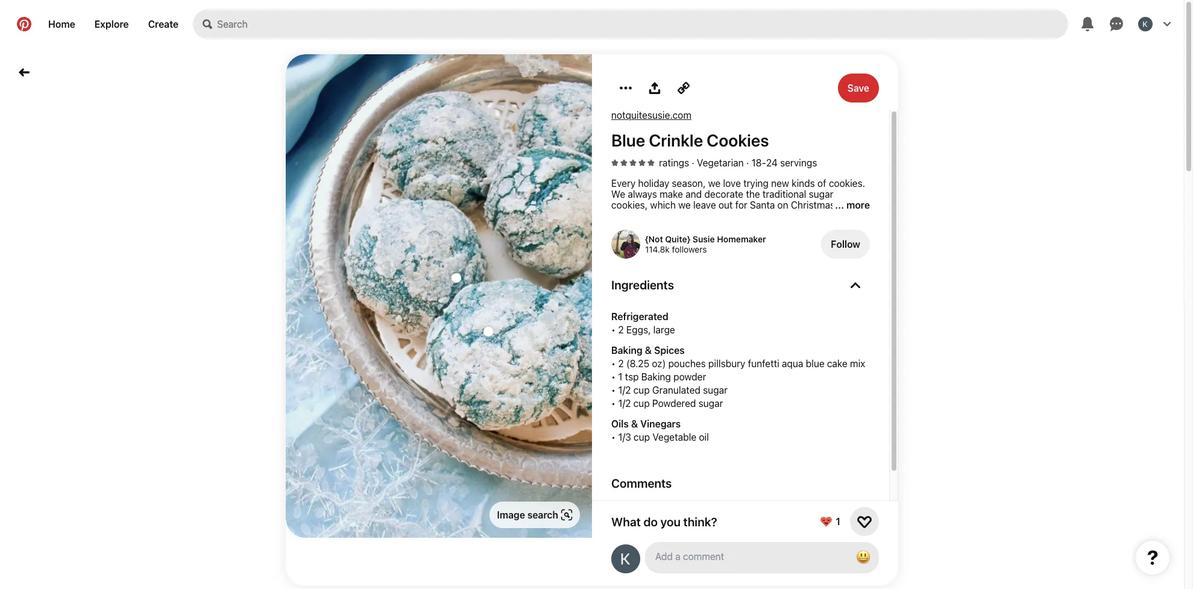 Task type: vqa. For each thing, say whether or not it's contained in the screenshot.
1/2
yes



Task type: describe. For each thing, give the bounding box(es) containing it.
vegetarian
[[697, 157, 744, 168]]

we
[[611, 189, 625, 200]]

every
[[611, 178, 636, 189]]

leave
[[693, 200, 716, 210]]

search icon image
[[203, 19, 212, 29]]

season,
[[672, 178, 706, 189]]

18-
[[752, 157, 766, 168]]

0 vertical spatial baking
[[611, 345, 643, 356]]

1 inside the "baking & spices • 2 (8.25 oz) pouches pillsbury funfetti aqua blue cake mix • 1 tsp baking powder • 1/2 cup granulated sugar • 1/2 cup powdered sugar"
[[618, 371, 623, 382]]

• inside refrigerated • 2 eggs, large
[[611, 324, 616, 335]]

114.8k
[[645, 244, 670, 254]]

powder
[[674, 371, 706, 382]]

eggs,
[[627, 324, 651, 335]]

comments button
[[611, 476, 870, 490]]

cup inside the oils & vinegars • 1/3 cup vegetable oil
[[634, 432, 650, 443]]

search
[[528, 510, 558, 520]]

2 · from the left
[[747, 157, 749, 168]]

love
[[723, 178, 741, 189]]

refrigerated • 2 eggs, large
[[611, 311, 675, 335]]

crinkle
[[649, 130, 703, 150]]

new
[[771, 178, 789, 189]]

4 • from the top
[[611, 385, 616, 396]]

always
[[628, 189, 657, 200]]

notquitesusie.com link
[[611, 110, 692, 121]]

blue crinkle cookies
[[611, 130, 769, 150]]

& for cup
[[631, 419, 638, 429]]

oz)
[[652, 358, 666, 369]]

decorate
[[705, 189, 744, 200]]

home link
[[39, 10, 85, 39]]

spices
[[654, 345, 685, 356]]

image search button
[[490, 502, 580, 528]]

aqua
[[782, 358, 803, 369]]

& for (8.25
[[645, 345, 652, 356]]

...
[[835, 200, 844, 210]]

cookies,
[[611, 200, 648, 210]]

what do you think?
[[611, 515, 717, 529]]

😃
[[856, 549, 871, 566]]

image search
[[497, 510, 558, 520]]

traditional
[[763, 189, 807, 200]]

which
[[650, 200, 676, 210]]

more
[[847, 200, 870, 210]]

1 vertical spatial and
[[745, 210, 761, 221]]

ingredients button
[[611, 278, 870, 292]]

santa
[[750, 200, 775, 210]]

eve,
[[838, 200, 856, 210]]

3 • from the top
[[611, 371, 616, 382]]

refrigerated
[[611, 311, 669, 322]]

sugar inside every holiday season, we love trying new kinds of cookies. we always make and decorate the traditional sugar cookies, which we leave out for santa on christmas eve, but 'tis the season for baking- and for
[[809, 189, 834, 200]]

'tis
[[629, 210, 642, 221]]

1 vertical spatial sugar
[[703, 385, 728, 396]]

2 inside the "baking & spices • 2 (8.25 oz) pouches pillsbury funfetti aqua blue cake mix • 1 tsp baking powder • 1/2 cup granulated sugar • 1/2 cup powdered sugar"
[[618, 358, 624, 369]]

save
[[848, 83, 870, 93]]

homemaker
[[717, 234, 766, 244]]

out
[[719, 200, 733, 210]]

ratings
[[659, 157, 689, 168]]

mix
[[850, 358, 866, 369]]

Add a comment field
[[656, 551, 842, 562]]

servings
[[780, 157, 817, 168]]

cake
[[827, 358, 848, 369]]

0 vertical spatial search this item element
[[446, 267, 467, 290]]

1 vertical spatial search this item element
[[478, 321, 499, 344]]

followers
[[672, 244, 707, 254]]

{not
[[645, 234, 663, 244]]

blue
[[806, 358, 825, 369]]

do
[[644, 515, 658, 529]]

cookies
[[707, 130, 769, 150]]

follow button
[[821, 230, 870, 259]]

0 horizontal spatial and
[[686, 189, 702, 200]]

1 vertical spatial cup
[[634, 398, 650, 409]]

cookies.
[[829, 178, 865, 189]]

(8.25
[[627, 358, 650, 369]]

2 1/2 from the top
[[618, 398, 631, 409]]

christmas
[[791, 200, 835, 210]]

pillsbury
[[709, 358, 746, 369]]

2 vertical spatial sugar
[[699, 398, 723, 409]]

oil
[[699, 432, 709, 443]]

... more
[[833, 200, 870, 210]]

create link
[[138, 10, 188, 39]]

you
[[661, 515, 681, 529]]

1 1/2 from the top
[[618, 385, 631, 396]]

holiday
[[638, 178, 670, 189]]

baking & spices • 2 (8.25 oz) pouches pillsbury funfetti aqua blue cake mix • 1 tsp baking powder • 1/2 cup granulated sugar • 1/2 cup powdered sugar
[[611, 345, 866, 409]]

Search text field
[[217, 10, 1069, 39]]



Task type: locate. For each thing, give the bounding box(es) containing it.
1 vertical spatial 1
[[836, 516, 841, 527]]

& right oils
[[631, 419, 638, 429]]

notquitesusie.com
[[611, 110, 692, 121]]

{not quite} susie homemaker 114.8k followers
[[645, 234, 766, 254]]

and right make
[[686, 189, 702, 200]]

image
[[497, 510, 525, 520]]

· right ratings at the top of page
[[692, 157, 695, 168]]

0 vertical spatial cup
[[634, 385, 650, 396]]

click to shop image
[[561, 509, 573, 521]]

oils & vinegars • 1/3 cup vegetable oil
[[611, 419, 709, 443]]

the right 'tis
[[644, 210, 658, 221]]

and up homemaker
[[745, 210, 761, 221]]

for
[[736, 200, 748, 210], [694, 210, 706, 221], [764, 210, 776, 221]]

baking up (8.25
[[611, 345, 643, 356]]

blue crinkle cookies link
[[611, 130, 870, 150]]

tsp
[[625, 371, 639, 382]]

{not quite} susie homemaker avatar link image
[[611, 230, 640, 259]]

1 horizontal spatial &
[[645, 345, 652, 356]]

think?
[[684, 515, 717, 529]]

for right out
[[736, 200, 748, 210]]

0 vertical spatial we
[[708, 178, 721, 189]]

kinds
[[792, 178, 815, 189]]

create
[[148, 19, 179, 30]]

·
[[692, 157, 695, 168], [747, 157, 749, 168]]

search this item image
[[478, 321, 499, 342]]

2 inside refrigerated • 2 eggs, large
[[618, 324, 624, 335]]

1 left reaction icon
[[836, 516, 841, 527]]

vinegars
[[641, 419, 681, 429]]

follow
[[831, 239, 861, 250]]

for up susie
[[694, 210, 706, 221]]

1 2 from the top
[[618, 324, 624, 335]]

😃 button
[[645, 542, 879, 573], [851, 546, 876, 570]]

on
[[778, 200, 789, 210]]

powdered
[[652, 398, 696, 409]]

0 horizontal spatial &
[[631, 419, 638, 429]]

1 horizontal spatial we
[[708, 178, 721, 189]]

kendallparks02 image
[[611, 545, 640, 573]]

we left leave
[[679, 200, 691, 210]]

2 • from the top
[[611, 358, 616, 369]]

0 horizontal spatial ·
[[692, 157, 695, 168]]

1 vertical spatial the
[[644, 210, 658, 221]]

cup right 1/3
[[634, 432, 650, 443]]

& inside the "baking & spices • 2 (8.25 oz) pouches pillsbury funfetti aqua blue cake mix • 1 tsp baking powder • 1/2 cup granulated sugar • 1/2 cup powdered sugar"
[[645, 345, 652, 356]]

the right love
[[746, 189, 760, 200]]

1 vertical spatial 1/2
[[618, 398, 631, 409]]

0 vertical spatial 2
[[618, 324, 624, 335]]

0 horizontal spatial search this item element
[[446, 267, 467, 290]]

5 • from the top
[[611, 398, 616, 409]]

cup
[[634, 385, 650, 396], [634, 398, 650, 409], [634, 432, 650, 443]]

1/2
[[618, 385, 631, 396], [618, 398, 631, 409]]

0 horizontal spatial 1
[[618, 371, 623, 382]]

{not quite} susie homemaker link
[[645, 234, 766, 244]]

& up (8.25
[[645, 345, 652, 356]]

0 horizontal spatial for
[[694, 210, 706, 221]]

large
[[654, 324, 675, 335]]

we
[[708, 178, 721, 189], [679, 200, 691, 210]]

1 horizontal spatial and
[[745, 210, 761, 221]]

baking down oz)
[[641, 371, 671, 382]]

0 vertical spatial and
[[686, 189, 702, 200]]

and
[[686, 189, 702, 200], [745, 210, 761, 221]]

1 horizontal spatial 1
[[836, 516, 841, 527]]

1 vertical spatial 2
[[618, 358, 624, 369]]

1 · from the left
[[692, 157, 695, 168]]

2 left eggs,
[[618, 324, 624, 335]]

comments
[[611, 476, 672, 490]]

0 vertical spatial sugar
[[809, 189, 834, 200]]

expand icon image
[[851, 280, 861, 290]]

oils
[[611, 419, 629, 429]]

1 left tsp
[[618, 371, 623, 382]]

susie
[[693, 234, 715, 244]]

search this item image
[[446, 267, 467, 289]]

cup up vinegars
[[634, 398, 650, 409]]

what
[[611, 515, 641, 529]]

granulated
[[652, 385, 701, 396]]

1 horizontal spatial for
[[736, 200, 748, 210]]

vegetable
[[653, 432, 697, 443]]

explore link
[[85, 10, 138, 39]]

2 2 from the top
[[618, 358, 624, 369]]

baking
[[611, 345, 643, 356], [641, 371, 671, 382]]

0 vertical spatial 1
[[618, 371, 623, 382]]

0 horizontal spatial the
[[644, 210, 658, 221]]

search this item element
[[446, 267, 467, 290], [478, 321, 499, 344]]

we left love
[[708, 178, 721, 189]]

sugar
[[809, 189, 834, 200], [703, 385, 728, 396], [699, 398, 723, 409]]

2 left (8.25
[[618, 358, 624, 369]]

0 vertical spatial the
[[746, 189, 760, 200]]

1 horizontal spatial search this item element
[[478, 321, 499, 344]]

funfetti
[[748, 358, 780, 369]]

1 vertical spatial &
[[631, 419, 638, 429]]

1/2 down tsp
[[618, 385, 631, 396]]

1 • from the top
[[611, 324, 616, 335]]

quite}
[[665, 234, 691, 244]]

1 vertical spatial baking
[[641, 371, 671, 382]]

reaction image
[[858, 514, 872, 529]]

1/2 up oils
[[618, 398, 631, 409]]

1 vertical spatial we
[[679, 200, 691, 210]]

2 horizontal spatial for
[[764, 210, 776, 221]]

make
[[660, 189, 683, 200]]

& inside the oils & vinegars • 1/3 cup vegetable oil
[[631, 419, 638, 429]]

kendall parks image
[[1139, 17, 1153, 31]]

home
[[48, 19, 75, 30]]

for left on
[[764, 210, 776, 221]]

season
[[661, 210, 692, 221]]

every holiday season, we love trying new kinds of cookies. we always make and decorate the traditional sugar cookies, which we leave out for santa on christmas eve, but 'tis the season for baking- and for
[[611, 178, 865, 221]]

6 • from the top
[[611, 432, 616, 443]]

0 horizontal spatial we
[[679, 200, 691, 210]]

trying
[[744, 178, 769, 189]]

• inside the oils & vinegars • 1/3 cup vegetable oil
[[611, 432, 616, 443]]

ingredients
[[611, 278, 674, 292]]

save button
[[838, 74, 879, 103], [838, 74, 879, 103]]

of
[[818, 178, 827, 189]]

•
[[611, 324, 616, 335], [611, 358, 616, 369], [611, 371, 616, 382], [611, 385, 616, 396], [611, 398, 616, 409], [611, 432, 616, 443]]

but
[[611, 210, 626, 221]]

24
[[766, 157, 778, 168]]

· vegetarian · 18-24 servings
[[692, 157, 817, 168]]

1/3
[[618, 432, 631, 443]]

explore
[[95, 19, 129, 30]]

1 horizontal spatial the
[[746, 189, 760, 200]]

cup down tsp
[[634, 385, 650, 396]]

0 vertical spatial 1/2
[[618, 385, 631, 396]]

· left 18-
[[747, 157, 749, 168]]

&
[[645, 345, 652, 356], [631, 419, 638, 429]]

baking-
[[709, 210, 743, 221]]

0 vertical spatial &
[[645, 345, 652, 356]]

2 vertical spatial cup
[[634, 432, 650, 443]]

pouches
[[668, 358, 706, 369]]

blue
[[611, 130, 645, 150]]

1 horizontal spatial ·
[[747, 157, 749, 168]]



